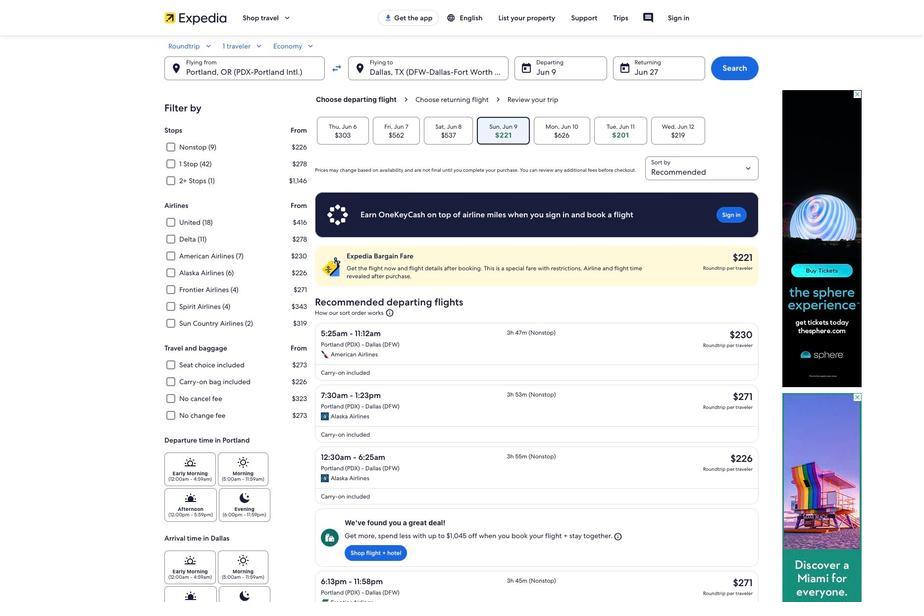 Task type: vqa. For each thing, say whether or not it's contained in the screenshot.
TRAILING icon
yes



Task type: locate. For each thing, give the bounding box(es) containing it.
2 small image from the left
[[255, 42, 264, 51]]

tab list
[[315, 117, 759, 145]]

small image
[[204, 42, 213, 51], [255, 42, 264, 51]]

1 vertical spatial xsmall image
[[185, 590, 197, 602]]

swap origin and destination image
[[331, 62, 343, 74]]

None search field
[[164, 42, 759, 80]]

list
[[315, 246, 759, 602]]

0 vertical spatial xsmall image
[[237, 457, 249, 469]]

small image
[[447, 13, 460, 22], [306, 42, 315, 51]]

1 vertical spatial small image
[[306, 42, 315, 51]]

0 horizontal spatial small image
[[204, 42, 213, 51]]

theme default image
[[386, 309, 395, 318]]

1 horizontal spatial small image
[[255, 42, 264, 51]]

download the app button image
[[384, 14, 392, 22]]

communication center icon image
[[642, 12, 654, 24]]

0 horizontal spatial small image
[[306, 42, 315, 51]]

0 horizontal spatial xsmall image
[[185, 590, 197, 602]]

step 1 of 3. choose departing flight. current page, choose departing flight element
[[315, 95, 415, 105]]

xsmall image
[[184, 457, 196, 469], [185, 492, 197, 504], [239, 492, 251, 504], [184, 555, 196, 567], [237, 555, 249, 567], [239, 590, 251, 602]]

1 small image from the left
[[204, 42, 213, 51]]

0 vertical spatial small image
[[447, 13, 460, 22]]

xsmall image
[[237, 457, 249, 469], [185, 590, 197, 602]]



Task type: describe. For each thing, give the bounding box(es) containing it.
step 2 of 3. choose returning flight, choose returning flight element
[[415, 95, 507, 105]]

expedia logo image
[[164, 11, 227, 25]]

trailing image
[[283, 13, 292, 22]]

1 horizontal spatial small image
[[447, 13, 460, 22]]

1 horizontal spatial xsmall image
[[237, 457, 249, 469]]

info_outline image
[[614, 532, 623, 541]]



